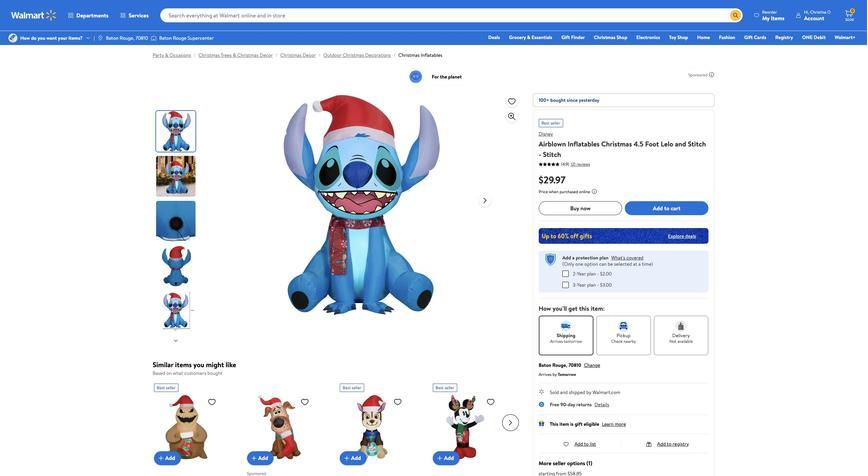 Task type: vqa. For each thing, say whether or not it's contained in the screenshot.
left  image
yes



Task type: locate. For each thing, give the bounding box(es) containing it.
2 add button from the left
[[247, 451, 274, 465]]

by
[[553, 371, 557, 377], [587, 389, 592, 396]]

70810 up "tomorrow"
[[569, 361, 582, 368]]

0 horizontal spatial add to cart image
[[343, 454, 351, 462]]

0 vertical spatial you
[[38, 35, 45, 41]]

rouge, inside baton rouge, 70810 change arrives by tomorrow
[[553, 361, 568, 368]]

walmart image
[[11, 10, 56, 21]]

services
[[129, 12, 149, 19]]

home link
[[695, 33, 714, 41]]

plan down option
[[587, 270, 596, 277]]

how
[[20, 35, 30, 41], [539, 304, 552, 313]]

/ left christmas decor link
[[276, 52, 278, 59]]

0 horizontal spatial  image
[[8, 33, 17, 43]]

2 add to cart image from the left
[[436, 454, 444, 462]]

reorder my items
[[763, 9, 785, 22]]

airblown inflatables christmas 4.5 foot lelo and stitch - stitch - image 2 of 7 image
[[156, 156, 197, 197]]

& inside 'grocery & essentials' link
[[528, 34, 531, 41]]

0 horizontal spatial how
[[20, 35, 30, 41]]

1 vertical spatial 70810
[[569, 361, 582, 368]]

& right party
[[165, 52, 168, 59]]

Search search field
[[160, 8, 743, 22]]

add to cart image
[[157, 454, 165, 462], [250, 454, 258, 462]]

add to cart image for airblown inflatables 5 foot christmas brown burlap oogie boogie holding stocking disney image
[[157, 454, 165, 462]]

add to cart image for airblown inflatables 5 foot nordic winter christmas mickey mouse image
[[436, 454, 444, 462]]

want
[[46, 35, 57, 41]]

next image image
[[173, 338, 179, 343]]

nearby
[[624, 338, 636, 344]]

1 horizontal spatial decor
[[303, 52, 316, 59]]

shop
[[617, 34, 628, 41], [678, 34, 689, 41]]

1 vertical spatial -
[[597, 270, 599, 277]]

cards
[[754, 34, 767, 41]]

might
[[206, 360, 224, 369]]

gift for gift finder
[[562, 34, 570, 41]]

0 vertical spatial bought
[[551, 97, 566, 104]]

1 vertical spatial by
[[587, 389, 592, 396]]

bought down might
[[208, 370, 223, 377]]

search icon image
[[734, 13, 739, 18]]

year down one
[[577, 270, 586, 277]]

- left $2.00
[[597, 270, 599, 277]]

arrives up sold
[[539, 371, 552, 377]]

1 vertical spatial inflatables
[[568, 139, 600, 149]]

airblown inflatables 5 foot christmas brown burlap oogie boogie holding stocking disney image
[[154, 395, 219, 459]]

christina
[[811, 9, 827, 15]]

0 horizontal spatial stitch
[[543, 150, 561, 159]]

clear search field text image
[[722, 12, 728, 18]]

reviews
[[577, 161, 591, 167]]

wpp logo image
[[545, 254, 557, 266]]

add to favorites list, airblown inflatables 5 foot christmas brown burlap oogie boogie holding stocking disney image
[[208, 397, 216, 406]]

plan right option
[[600, 254, 609, 261]]

rouge, up "tomorrow"
[[553, 361, 568, 368]]

grocery
[[509, 34, 526, 41]]

registry
[[776, 34, 794, 41]]

-
[[539, 150, 542, 159], [597, 270, 599, 277], [597, 281, 599, 288]]

walmart.com
[[593, 389, 621, 396]]

arrives left tomorrow
[[550, 338, 563, 344]]

intent image for pickup image
[[618, 320, 630, 331]]

details button
[[595, 401, 610, 408]]

shop for toy shop
[[678, 34, 689, 41]]

grocery & essentials link
[[506, 33, 556, 41]]

(4.9)
[[561, 161, 570, 167]]

shop right 'toy'
[[678, 34, 689, 41]]

3-year plan - $3.00
[[573, 281, 612, 288]]

check
[[612, 338, 623, 344]]

yesterday
[[579, 97, 600, 104]]

and right lelo
[[676, 139, 687, 149]]

debit
[[814, 34, 826, 41]]

covered
[[627, 254, 644, 261]]

to left list
[[585, 440, 589, 447]]

like
[[226, 360, 236, 369]]

0 horizontal spatial a
[[573, 254, 575, 261]]

inflatables inside "disney airblown inflatables christmas 4.5 foot lelo and stitch - stitch"
[[568, 139, 600, 149]]

is
[[571, 420, 574, 427]]

bought right '100+'
[[551, 97, 566, 104]]

1 decor from the left
[[260, 52, 273, 59]]

add button for airblown inflatables christmas chase with santa paws sack nick image
[[340, 451, 367, 465]]

baton left rouge
[[159, 35, 172, 41]]

christmas inside christmas shop 'link'
[[594, 34, 616, 41]]

2 vertical spatial -
[[597, 281, 599, 288]]

a
[[573, 254, 575, 261], [639, 261, 641, 267]]

a left one
[[573, 254, 575, 261]]

1 horizontal spatial shop
[[678, 34, 689, 41]]

 image
[[8, 33, 17, 43], [151, 35, 156, 42]]

0 vertical spatial and
[[676, 139, 687, 149]]

year down the "2-year plan - $2.00"
[[577, 281, 586, 288]]

3 product group from the left
[[340, 381, 418, 476]]

airblown
[[539, 139, 566, 149]]

baton up sold
[[539, 361, 552, 368]]

price
[[539, 189, 548, 195]]

121
[[571, 161, 576, 167]]

party & occasions / christmas trees & christmas decor / christmas decor / outdoor christmas decorations / christmas inflatables
[[153, 52, 443, 59]]

how left you'll in the right of the page
[[539, 304, 552, 313]]

to left cart
[[665, 204, 670, 212]]

arrives
[[550, 338, 563, 344], [539, 371, 552, 377]]

1 vertical spatial year
[[577, 281, 586, 288]]

/ right occasions
[[194, 52, 196, 59]]

2 horizontal spatial &
[[528, 34, 531, 41]]

how left do
[[20, 35, 30, 41]]

0 vertical spatial how
[[20, 35, 30, 41]]

1 vertical spatial how
[[539, 304, 552, 313]]

2 shop from the left
[[678, 34, 689, 41]]

plan down the "2-year plan - $2.00"
[[588, 281, 596, 288]]

details
[[595, 401, 610, 408]]

$29.97
[[539, 173, 566, 187]]

0 horizontal spatial gift
[[562, 34, 570, 41]]

get
[[569, 304, 578, 313]]

70810 inside baton rouge, 70810 change arrives by tomorrow
[[569, 361, 582, 368]]

0 vertical spatial inflatables
[[421, 52, 443, 59]]

0 horizontal spatial by
[[553, 371, 557, 377]]

1 gift from the left
[[562, 34, 570, 41]]

gift cards
[[745, 34, 767, 41]]

you right do
[[38, 35, 45, 41]]

at
[[634, 261, 638, 267]]

registry
[[673, 440, 689, 447]]

& right trees
[[233, 52, 236, 59]]

stitch right lelo
[[688, 139, 707, 149]]

gift left cards
[[745, 34, 753, 41]]

you for want
[[38, 35, 45, 41]]

0 horizontal spatial shop
[[617, 34, 628, 41]]

decor left christmas decor link
[[260, 52, 273, 59]]

walmart+
[[835, 34, 856, 41]]

1 horizontal spatial inflatables
[[568, 139, 600, 149]]

0 vertical spatial 70810
[[136, 35, 148, 41]]

baton for baton rouge supercenter
[[159, 35, 172, 41]]

airblown inflatable puppy scoob with a christmas stocking image
[[247, 395, 312, 459]]

toy shop link
[[666, 33, 692, 41]]

by inside baton rouge, 70810 change arrives by tomorrow
[[553, 371, 557, 377]]

year for 3-
[[577, 281, 586, 288]]

$3.00
[[601, 281, 612, 288]]

stitch down airblown
[[543, 150, 561, 159]]

buy
[[571, 204, 580, 212]]

0 vertical spatial rouge,
[[120, 35, 134, 41]]

disney link
[[539, 130, 553, 137]]

 image left do
[[8, 33, 17, 43]]

items?
[[69, 35, 83, 41]]

1 vertical spatial you
[[194, 360, 204, 369]]

100+ bought since yesterday
[[539, 97, 600, 104]]

- down airblown
[[539, 150, 542, 159]]

2 / from the left
[[276, 52, 278, 59]]

1 horizontal spatial stitch
[[688, 139, 707, 149]]

0 horizontal spatial you
[[38, 35, 45, 41]]

seller for first "product" group
[[166, 385, 176, 390]]

a right at
[[639, 261, 641, 267]]

(1)
[[587, 459, 593, 467]]

departments
[[76, 12, 108, 19]]

delivery not available
[[670, 332, 693, 344]]

tomorrow
[[564, 338, 582, 344]]

0 horizontal spatial 70810
[[136, 35, 148, 41]]

1 year from the top
[[577, 270, 586, 277]]

Walmart Site-Wide search field
[[160, 8, 743, 22]]

1 horizontal spatial add to cart image
[[250, 454, 258, 462]]

to inside button
[[665, 204, 670, 212]]

plan for $2.00
[[587, 270, 596, 277]]

when
[[549, 189, 559, 195]]

airblown inflatables christmas 4.5 foot lelo and stitch - stitch - image 3 of 7 image
[[156, 201, 197, 242]]

rouge, down services dropdown button
[[120, 35, 134, 41]]

shop inside 'link'
[[617, 34, 628, 41]]

1 vertical spatial rouge,
[[553, 361, 568, 368]]

bought inside "similar items you might like based on what customers bought"
[[208, 370, 223, 377]]

more
[[615, 420, 626, 427]]

1 horizontal spatial how
[[539, 304, 552, 313]]

add to list
[[575, 440, 596, 447]]

1 add to cart image from the left
[[157, 454, 165, 462]]

& for grocery
[[528, 34, 531, 41]]

 image for baton
[[151, 35, 156, 42]]

1 vertical spatial bought
[[208, 370, 223, 377]]

/ right decorations
[[394, 52, 396, 59]]

to for cart
[[665, 204, 670, 212]]

seller for fourth "product" group
[[445, 385, 455, 390]]

1 add button from the left
[[154, 451, 181, 465]]

2 gift from the left
[[745, 34, 753, 41]]

decor left outdoor
[[303, 52, 316, 59]]

you inside "similar items you might like based on what customers bought"
[[194, 360, 204, 369]]

3-Year plan - $3.00 checkbox
[[563, 282, 569, 288]]

1 horizontal spatial gift
[[745, 34, 753, 41]]

items
[[772, 14, 785, 22]]

0 horizontal spatial rouge,
[[120, 35, 134, 41]]

1 horizontal spatial and
[[676, 139, 687, 149]]

2 horizontal spatial baton
[[539, 361, 552, 368]]

baton right |
[[106, 35, 119, 41]]

plan
[[600, 254, 609, 261], [587, 270, 596, 277], [588, 281, 596, 288]]

 image up party
[[151, 35, 156, 42]]

0 horizontal spatial add to cart image
[[157, 454, 165, 462]]

option
[[585, 261, 599, 267]]

1 vertical spatial and
[[561, 389, 568, 396]]

1 horizontal spatial add to cart image
[[436, 454, 444, 462]]

this item is gift eligible learn more
[[550, 420, 626, 427]]

by left "tomorrow"
[[553, 371, 557, 377]]

0 vertical spatial arrives
[[550, 338, 563, 344]]

add button for airblown inflatables 5 foot nordic winter christmas mickey mouse image
[[433, 451, 460, 465]]

gift cards link
[[742, 33, 770, 41]]

0 horizontal spatial baton
[[106, 35, 119, 41]]

2 add to cart image from the left
[[250, 454, 258, 462]]

best seller for 2nd "product" group from the right
[[343, 385, 362, 390]]

sponsored
[[689, 72, 708, 78]]

zoom image modal image
[[508, 112, 516, 121]]

deals
[[489, 34, 500, 41]]

best for airblown inflatables christmas chase with santa paws sack nick image
[[343, 385, 351, 390]]

can
[[600, 261, 607, 267]]

3 add button from the left
[[340, 451, 367, 465]]

- left the $3.00
[[597, 281, 599, 288]]

1 add to cart image from the left
[[343, 454, 351, 462]]

to left the registry
[[667, 440, 672, 447]]

(4.9) 121 reviews
[[561, 161, 591, 167]]

$2.00
[[600, 270, 612, 277]]

and right sold
[[561, 389, 568, 396]]

1 horizontal spatial rouge,
[[553, 361, 568, 368]]

add button for airblown inflatables 5 foot christmas brown burlap oogie boogie holding stocking disney image
[[154, 451, 181, 465]]

1 vertical spatial arrives
[[539, 371, 552, 377]]

buy now button
[[539, 201, 623, 215]]

 image for how
[[8, 33, 17, 43]]

baton inside baton rouge, 70810 change arrives by tomorrow
[[539, 361, 552, 368]]

how for how do you want your items?
[[20, 35, 30, 41]]

0 vertical spatial by
[[553, 371, 557, 377]]

decorations
[[365, 52, 391, 59]]

0 vertical spatial year
[[577, 270, 586, 277]]

one debit link
[[800, 33, 829, 41]]

baton for baton rouge, 70810
[[106, 35, 119, 41]]

1 horizontal spatial  image
[[151, 35, 156, 42]]

2 vertical spatial plan
[[588, 281, 596, 288]]

you up "customers"
[[194, 360, 204, 369]]

4 / from the left
[[394, 52, 396, 59]]

plan inside add a protection plan what's covered (only one option can be selected at a time)
[[600, 254, 609, 261]]

- for 2-year plan - $2.00
[[597, 270, 599, 277]]

gift left finder
[[562, 34, 570, 41]]

0 horizontal spatial decor
[[260, 52, 273, 59]]

add to list button
[[564, 440, 596, 447]]

change button
[[584, 361, 601, 368]]

deals
[[686, 232, 696, 239]]

1 product group from the left
[[154, 381, 232, 476]]

1 horizontal spatial baton
[[159, 35, 172, 41]]

shop left electronics link
[[617, 34, 628, 41]]

2 product group from the left
[[247, 381, 325, 476]]

1 horizontal spatial 70810
[[569, 361, 582, 368]]

1 vertical spatial plan
[[587, 270, 596, 277]]

1 horizontal spatial you
[[194, 360, 204, 369]]

2 year from the top
[[577, 281, 586, 288]]

 image
[[98, 35, 103, 41]]

4 product group from the left
[[433, 381, 511, 476]]

add to cart image
[[343, 454, 351, 462], [436, 454, 444, 462]]

70810 down services
[[136, 35, 148, 41]]

o
[[828, 9, 831, 15]]

add to favorites list, airblown inflatables christmas chase with santa paws sack nick image
[[394, 397, 402, 406]]

4 add button from the left
[[433, 451, 460, 465]]

0 horizontal spatial bought
[[208, 370, 223, 377]]

/ left outdoor
[[319, 52, 321, 59]]

0 vertical spatial plan
[[600, 254, 609, 261]]

0 horizontal spatial &
[[165, 52, 168, 59]]

lelo
[[661, 139, 674, 149]]

1 shop from the left
[[617, 34, 628, 41]]

toy shop
[[670, 34, 689, 41]]

& right grocery
[[528, 34, 531, 41]]

you
[[38, 35, 45, 41], [194, 360, 204, 369]]

by right shipped at bottom
[[587, 389, 592, 396]]

0 vertical spatial -
[[539, 150, 542, 159]]

my
[[763, 14, 770, 22]]

product group
[[154, 381, 232, 476], [247, 381, 325, 476], [340, 381, 418, 476], [433, 381, 511, 476]]

outdoor
[[324, 52, 342, 59]]



Task type: describe. For each thing, give the bounding box(es) containing it.
add a protection plan what's covered (only one option can be selected at a time)
[[563, 254, 653, 267]]

100+
[[539, 97, 550, 104]]

2 decor from the left
[[303, 52, 316, 59]]

price when purchased online
[[539, 189, 591, 195]]

outdoor christmas decorations link
[[324, 52, 391, 59]]

airblown inflatables 5 foot nordic winter christmas mickey mouse image
[[433, 395, 498, 459]]

you for might
[[194, 360, 204, 369]]

to for registry
[[667, 440, 672, 447]]

tomorrow
[[558, 371, 576, 377]]

next media item image
[[481, 196, 490, 205]]

1 horizontal spatial bought
[[551, 97, 566, 104]]

airblown inflatables christmas chase with santa paws sack nick image
[[340, 395, 405, 459]]

pickup check nearby
[[612, 332, 636, 344]]

your
[[58, 35, 67, 41]]

electronics
[[637, 34, 661, 41]]

hi,
[[805, 9, 810, 15]]

add to cart image for airblown inflatables christmas chase with santa paws sack nick image
[[343, 454, 351, 462]]

plan for $3.00
[[588, 281, 596, 288]]

70810 for baton rouge, 70810 change arrives by tomorrow
[[569, 361, 582, 368]]

intent image for delivery image
[[676, 320, 687, 331]]

buy now
[[571, 204, 591, 212]]

explore
[[669, 232, 685, 239]]

occasions
[[170, 52, 191, 59]]

and inside "disney airblown inflatables christmas 4.5 foot lelo and stitch - stitch"
[[676, 139, 687, 149]]

returns
[[577, 401, 592, 408]]

to for list
[[585, 440, 589, 447]]

registry link
[[773, 33, 797, 41]]

1 horizontal spatial a
[[639, 261, 641, 267]]

1 horizontal spatial by
[[587, 389, 592, 396]]

on
[[166, 370, 172, 377]]

online
[[580, 189, 591, 195]]

gift finder link
[[559, 33, 588, 41]]

ad disclaimer and feedback image
[[709, 72, 715, 77]]

learn
[[602, 420, 614, 427]]

delivery
[[673, 332, 690, 339]]

airblown inflatables christmas 4.5 foot lelo and stitch - stitch - image 1 of 7 image
[[156, 111, 197, 152]]

3 / from the left
[[319, 52, 321, 59]]

gift finder
[[562, 34, 585, 41]]

add inside button
[[653, 204, 663, 212]]

2-
[[573, 270, 577, 277]]

finder
[[572, 34, 585, 41]]

services button
[[114, 7, 155, 24]]

this
[[550, 420, 559, 427]]

baton rouge, 70810 change arrives by tomorrow
[[539, 361, 601, 377]]

foot
[[646, 139, 660, 149]]

add to favorites list, airblown inflatables christmas 4.5 foot lelo and stitch - stitch image
[[508, 97, 516, 105]]

walmart+ link
[[832, 33, 859, 41]]

- for 3-year plan - $3.00
[[597, 281, 599, 288]]

christmas inside "disney airblown inflatables christmas 4.5 foot lelo and stitch - stitch"
[[602, 139, 632, 149]]

1 horizontal spatial &
[[233, 52, 236, 59]]

4.5
[[634, 139, 644, 149]]

rouge, for baton rouge, 70810 change arrives by tomorrow
[[553, 361, 568, 368]]

one
[[576, 261, 584, 267]]

christmas shop
[[594, 34, 628, 41]]

90-
[[561, 401, 568, 408]]

add to favorites list, airblown inflatables 5 foot nordic winter christmas mickey mouse image
[[487, 397, 495, 406]]

items
[[175, 360, 192, 369]]

add to cart
[[653, 204, 681, 212]]

add button for 'airblown inflatable puppy scoob with a christmas stocking' image
[[247, 451, 274, 465]]

how for how you'll get this item:
[[539, 304, 552, 313]]

christmas shop link
[[591, 33, 631, 41]]

- inside "disney airblown inflatables christmas 4.5 foot lelo and stitch - stitch"
[[539, 150, 542, 159]]

customers
[[184, 370, 206, 377]]

shipped
[[569, 389, 586, 396]]

0 vertical spatial stitch
[[688, 139, 707, 149]]

up to sixty percent off deals. shop now. image
[[539, 228, 709, 244]]

0 $0.00
[[846, 8, 855, 22]]

2-year plan - $2.00
[[573, 270, 612, 277]]

$0.00
[[846, 17, 855, 22]]

(only
[[563, 261, 575, 267]]

airblown inflatables christmas 4.5 foot lelo and stitch - stitch image
[[250, 93, 474, 317]]

add to registry button
[[647, 440, 689, 447]]

explore deals link
[[666, 230, 699, 242]]

rouge, for baton rouge, 70810
[[120, 35, 134, 41]]

legal information image
[[592, 189, 598, 194]]

3-
[[573, 281, 577, 288]]

how you'll get this item:
[[539, 304, 605, 313]]

gift for gift cards
[[745, 34, 753, 41]]

best for airblown inflatables 5 foot christmas brown burlap oogie boogie holding stocking disney image
[[157, 385, 165, 390]]

70810 for baton rouge, 70810
[[136, 35, 148, 41]]

trees
[[221, 52, 232, 59]]

christmas inflatables link
[[399, 52, 443, 59]]

more
[[539, 459, 552, 467]]

year for 2-
[[577, 270, 586, 277]]

shipping arrives tomorrow
[[550, 332, 582, 344]]

this
[[580, 304, 590, 313]]

free
[[550, 401, 560, 408]]

pickup
[[617, 332, 631, 339]]

baton rouge, 70810
[[106, 35, 148, 41]]

gift
[[575, 420, 583, 427]]

account
[[805, 14, 825, 22]]

add to cart image for 'airblown inflatable puppy scoob with a christmas stocking' image
[[250, 454, 258, 462]]

best for airblown inflatables 5 foot nordic winter christmas mickey mouse image
[[436, 385, 444, 390]]

toy
[[670, 34, 677, 41]]

next slide for similar items you might like list image
[[502, 414, 519, 431]]

add to cart button
[[625, 201, 709, 215]]

1 vertical spatial stitch
[[543, 150, 561, 159]]

121 reviews link
[[570, 161, 591, 167]]

based
[[153, 370, 165, 377]]

disney
[[539, 130, 553, 137]]

intent image for shipping image
[[561, 320, 572, 331]]

& for party
[[165, 52, 168, 59]]

arrives inside shipping arrives tomorrow
[[550, 338, 563, 344]]

airblown inflatables christmas 4.5 foot lelo and stitch - stitch - image 5 of 7 image
[[156, 291, 197, 332]]

seller for 2nd "product" group from the right
[[352, 385, 362, 390]]

arrives inside baton rouge, 70810 change arrives by tomorrow
[[539, 371, 552, 377]]

options
[[567, 459, 586, 467]]

christmas decor link
[[280, 52, 316, 59]]

0 horizontal spatial and
[[561, 389, 568, 396]]

essentials
[[532, 34, 553, 41]]

2-Year plan - $2.00 checkbox
[[563, 270, 569, 277]]

add to favorites list, airblown inflatable puppy scoob with a christmas stocking image
[[301, 397, 309, 406]]

more seller options (1)
[[539, 459, 593, 467]]

item:
[[591, 304, 605, 313]]

departments button
[[62, 7, 114, 24]]

sold and shipped by walmart.com
[[550, 389, 621, 396]]

time)
[[642, 261, 653, 267]]

hi, christina o account
[[805, 9, 831, 22]]

selected
[[615, 261, 632, 267]]

what's covered button
[[612, 254, 644, 261]]

gifting made easy image
[[539, 420, 545, 426]]

protection
[[576, 254, 599, 261]]

best seller for fourth "product" group
[[436, 385, 455, 390]]

how do you want your items?
[[20, 35, 83, 41]]

airblown inflatables christmas 4.5 foot lelo and stitch - stitch - image 4 of 7 image
[[156, 246, 197, 287]]

0 horizontal spatial inflatables
[[421, 52, 443, 59]]

fashion
[[720, 34, 736, 41]]

be
[[608, 261, 613, 267]]

best seller for first "product" group
[[157, 385, 176, 390]]

reorder
[[763, 9, 778, 15]]

1 / from the left
[[194, 52, 196, 59]]

shop for christmas shop
[[617, 34, 628, 41]]

add inside add a protection plan what's covered (only one option can be selected at a time)
[[563, 254, 571, 261]]

similar items you might like based on what customers bought
[[153, 360, 236, 377]]

deals link
[[485, 33, 503, 41]]



